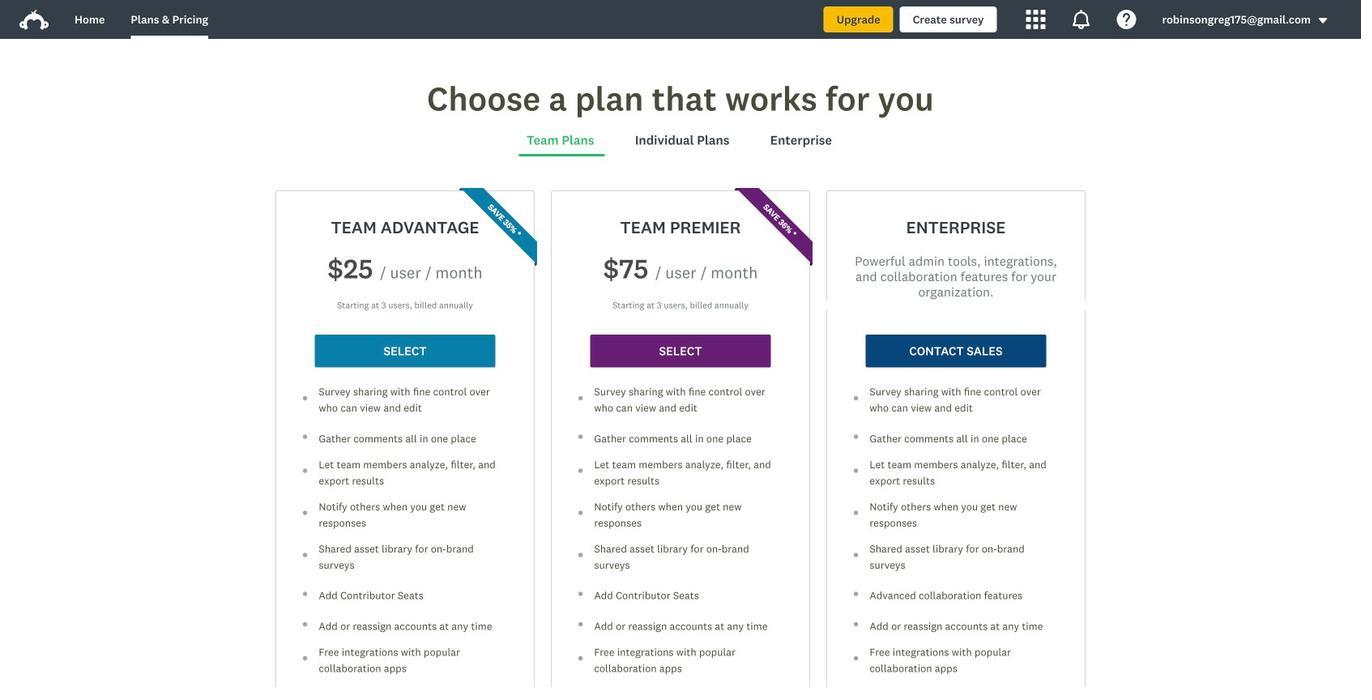 Task type: locate. For each thing, give the bounding box(es) containing it.
1 products icon image from the left
[[1026, 10, 1046, 29]]

products icon image
[[1026, 10, 1046, 29], [1072, 10, 1091, 29]]

1 horizontal spatial products icon image
[[1072, 10, 1091, 29]]

2 products icon image from the left
[[1072, 10, 1091, 29]]

0 horizontal spatial products icon image
[[1026, 10, 1046, 29]]



Task type: vqa. For each thing, say whether or not it's contained in the screenshot.
'X' image
no



Task type: describe. For each thing, give the bounding box(es) containing it.
dropdown arrow image
[[1318, 15, 1329, 26]]

help icon image
[[1117, 10, 1137, 29]]

surveymonkey logo image
[[19, 10, 49, 30]]



